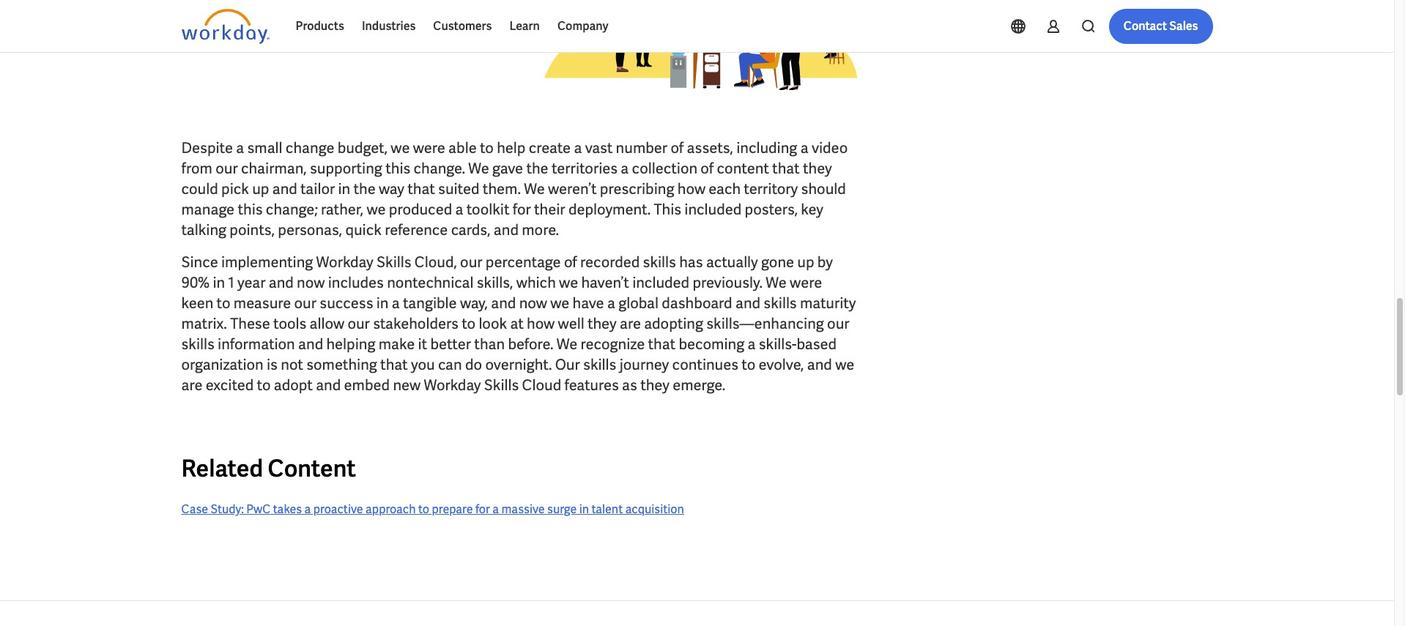 Task type: locate. For each thing, give the bounding box(es) containing it.
they up should
[[803, 159, 832, 178]]

approach
[[366, 502, 416, 518]]

suited
[[438, 180, 480, 199]]

which
[[516, 274, 556, 293]]

skills down reference
[[377, 253, 412, 272]]

0 horizontal spatial they
[[588, 315, 617, 334]]

you
[[411, 356, 435, 375]]

rather,
[[321, 200, 364, 219]]

this up the points,
[[238, 200, 263, 219]]

we up their
[[524, 180, 545, 199]]

journey
[[620, 356, 669, 375]]

that
[[773, 159, 800, 178], [408, 180, 435, 199], [648, 335, 676, 354], [380, 356, 408, 375]]

create
[[529, 139, 571, 158]]

the down the create
[[527, 159, 549, 178]]

this up way
[[386, 159, 411, 178]]

reference
[[385, 221, 448, 240]]

1 horizontal spatial for
[[513, 200, 531, 219]]

1 horizontal spatial they
[[641, 376, 670, 395]]

0 vertical spatial workday
[[316, 253, 374, 272]]

workday down can
[[424, 376, 481, 395]]

key
[[801, 200, 824, 219]]

for right prepare
[[476, 502, 490, 518]]

1
[[228, 274, 234, 293]]

1 vertical spatial were
[[790, 274, 822, 293]]

the
[[527, 159, 549, 178], [354, 180, 376, 199]]

1 vertical spatial now
[[519, 294, 547, 313]]

we
[[391, 139, 410, 158], [367, 200, 386, 219], [559, 274, 578, 293], [551, 294, 570, 313], [836, 356, 855, 375]]

adopt
[[274, 376, 313, 395]]

and down something
[[316, 376, 341, 395]]

and down skills,
[[491, 294, 516, 313]]

customers button
[[425, 9, 501, 44]]

of inside since implementing workday skills cloud, our percentage of recorded skills has actually gone up by 90% in 1 year and now includes nontechnical skills, which we haven't included previously. we were keen to measure our success in a tangible way, and now we have a global dashboard and skills maturity matrix. these tools allow our stakeholders to look at how well they are adopting skills—enhancing our skills information and helping make it better than before. we recognize that becoming a skills-based organization is not something that you can do overnight. our skills journey continues to evolve, and we are excited to adopt and embed new workday skills cloud features as they emerge.
[[564, 253, 577, 272]]

territories
[[552, 159, 618, 178]]

at
[[510, 315, 524, 334]]

now down the which
[[519, 294, 547, 313]]

recognize
[[581, 335, 645, 354]]

workday up includes
[[316, 253, 374, 272]]

for
[[513, 200, 531, 219], [476, 502, 490, 518]]

maturity
[[800, 294, 856, 313]]

how
[[678, 180, 706, 199], [527, 315, 555, 334]]

1 vertical spatial how
[[527, 315, 555, 334]]

that up territory
[[773, 159, 800, 178]]

in right surge
[[579, 502, 589, 518]]

small
[[247, 139, 283, 158]]

0 vertical spatial they
[[803, 159, 832, 178]]

in down includes
[[377, 294, 389, 313]]

previously.
[[693, 274, 763, 293]]

for inside despite a small change budget, we were able to help create a vast number of assets, including a video from our chairman, supporting this change. we gave the territories a collection of content that they could pick up and tailor in the way that suited them. we weren't prescribing how each territory should manage this change; rather, we produced a toolkit for their deployment. this included posters, key talking points, personas, quick reference cards, and more.
[[513, 200, 531, 219]]

to right able
[[480, 139, 494, 158]]

we
[[469, 159, 489, 178], [524, 180, 545, 199], [766, 274, 787, 293], [557, 335, 578, 354]]

1 horizontal spatial this
[[386, 159, 411, 178]]

how up this
[[678, 180, 706, 199]]

1 horizontal spatial up
[[798, 253, 815, 272]]

included down each
[[685, 200, 742, 219]]

proactive
[[314, 502, 363, 518]]

study:
[[211, 502, 244, 518]]

0 horizontal spatial up
[[252, 180, 269, 199]]

they up recognize
[[588, 315, 617, 334]]

1 vertical spatial of
[[701, 159, 714, 178]]

now up success
[[297, 274, 325, 293]]

1 horizontal spatial were
[[790, 274, 822, 293]]

them.
[[483, 180, 521, 199]]

becoming
[[679, 335, 745, 354]]

the left way
[[354, 180, 376, 199]]

were down by
[[790, 274, 822, 293]]

1 vertical spatial included
[[633, 274, 690, 293]]

how up the before.
[[527, 315, 555, 334]]

1 vertical spatial the
[[354, 180, 376, 199]]

they inside despite a small change budget, we were able to help create a vast number of assets, including a video from our chairman, supporting this change. we gave the territories a collection of content that they could pick up and tailor in the way that suited them. we weren't prescribing how each territory should manage this change; rather, we produced a toolkit for their deployment. this included posters, key talking points, personas, quick reference cards, and more.
[[803, 159, 832, 178]]

1 horizontal spatial how
[[678, 180, 706, 199]]

of left recorded
[[564, 253, 577, 272]]

could
[[181, 180, 218, 199]]

overnight.
[[485, 356, 552, 375]]

0 horizontal spatial are
[[181, 376, 203, 395]]

new
[[393, 376, 421, 395]]

2 horizontal spatial of
[[701, 159, 714, 178]]

pwc
[[246, 502, 271, 518]]

0 vertical spatial up
[[252, 180, 269, 199]]

surge
[[548, 502, 577, 518]]

learn
[[510, 18, 540, 34]]

up left by
[[798, 253, 815, 272]]

content
[[268, 454, 356, 485]]

organization
[[181, 356, 264, 375]]

recorded
[[581, 253, 640, 272]]

success
[[320, 294, 373, 313]]

0 horizontal spatial were
[[413, 139, 445, 158]]

able
[[449, 139, 477, 158]]

embed
[[344, 376, 390, 395]]

company
[[558, 18, 609, 34]]

how inside since implementing workday skills cloud, our percentage of recorded skills has actually gone up by 90% in 1 year and now includes nontechnical skills, which we haven't included previously. we were keen to measure our success in a tangible way, and now we have a global dashboard and skills maturity matrix. these tools allow our stakeholders to look at how well they are adopting skills—enhancing our skills information and helping make it better than before. we recognize that becoming a skills-based organization is not something that you can do overnight. our skills journey continues to evolve, and we are excited to adopt and embed new workday skills cloud features as they emerge.
[[527, 315, 555, 334]]

are down global
[[620, 315, 641, 334]]

0 horizontal spatial workday
[[316, 253, 374, 272]]

and down toolkit
[[494, 221, 519, 240]]

1 vertical spatial up
[[798, 253, 815, 272]]

information
[[218, 335, 295, 354]]

were up change.
[[413, 139, 445, 158]]

supporting
[[310, 159, 382, 178]]

1 horizontal spatial workday
[[424, 376, 481, 395]]

to down way,
[[462, 315, 476, 334]]

this
[[386, 159, 411, 178], [238, 200, 263, 219]]

not
[[281, 356, 303, 375]]

we up our
[[557, 335, 578, 354]]

0 vertical spatial are
[[620, 315, 641, 334]]

1 vertical spatial skills
[[484, 376, 519, 395]]

0 horizontal spatial the
[[354, 180, 376, 199]]

change
[[286, 139, 335, 158]]

skills
[[377, 253, 412, 272], [484, 376, 519, 395]]

how inside despite a small change budget, we were able to help create a vast number of assets, including a video from our chairman, supporting this change. we gave the territories a collection of content that they could pick up and tailor in the way that suited them. we weren't prescribing how each territory should manage this change; rather, we produced a toolkit for their deployment. this included posters, key talking points, personas, quick reference cards, and more.
[[678, 180, 706, 199]]

0 horizontal spatial for
[[476, 502, 490, 518]]

0 vertical spatial this
[[386, 159, 411, 178]]

chairman,
[[241, 159, 307, 178]]

0 vertical spatial were
[[413, 139, 445, 158]]

1 vertical spatial workday
[[424, 376, 481, 395]]

1 vertical spatial this
[[238, 200, 263, 219]]

0 horizontal spatial how
[[527, 315, 555, 334]]

1 horizontal spatial of
[[671, 139, 684, 158]]

to down is
[[257, 376, 271, 395]]

0 vertical spatial skills
[[377, 253, 412, 272]]

were
[[413, 139, 445, 158], [790, 274, 822, 293]]

1 vertical spatial are
[[181, 376, 203, 395]]

0 vertical spatial now
[[297, 274, 325, 293]]

0 vertical spatial how
[[678, 180, 706, 199]]

better
[[431, 335, 471, 354]]

up
[[252, 180, 269, 199], [798, 253, 815, 272]]

than
[[474, 335, 505, 354]]

were inside since implementing workday skills cloud, our percentage of recorded skills has actually gone up by 90% in 1 year and now includes nontechnical skills, which we haven't included previously. we were keen to measure our success in a tangible way, and now we have a global dashboard and skills maturity matrix. these tools allow our stakeholders to look at how well they are adopting skills—enhancing our skills information and helping make it better than before. we recognize that becoming a skills-based organization is not something that you can do overnight. our skills journey continues to evolve, and we are excited to adopt and embed new workday skills cloud features as they emerge.
[[790, 274, 822, 293]]

a left video
[[801, 139, 809, 158]]

do
[[465, 356, 482, 375]]

included up global
[[633, 274, 690, 293]]

0 horizontal spatial of
[[564, 253, 577, 272]]

0 vertical spatial included
[[685, 200, 742, 219]]

skills down overnight.
[[484, 376, 519, 395]]

our down maturity on the top
[[828, 315, 850, 334]]

skills,
[[477, 274, 513, 293]]

each
[[709, 180, 741, 199]]

up down chairman,
[[252, 180, 269, 199]]

tools
[[273, 315, 307, 334]]

a down haven't
[[607, 294, 616, 313]]

territory
[[744, 180, 798, 199]]

their
[[534, 200, 566, 219]]

included
[[685, 200, 742, 219], [633, 274, 690, 293]]

2 horizontal spatial they
[[803, 159, 832, 178]]

our
[[555, 356, 580, 375]]

skills up the features
[[583, 356, 617, 375]]

nontechnical
[[387, 274, 474, 293]]

2 vertical spatial of
[[564, 253, 577, 272]]

were inside despite a small change budget, we were able to help create a vast number of assets, including a video from our chairman, supporting this change. we gave the territories a collection of content that they could pick up and tailor in the way that suited them. we weren't prescribing how each territory should manage this change; rather, we produced a toolkit for their deployment. this included posters, key talking points, personas, quick reference cards, and more.
[[413, 139, 445, 158]]

pick
[[221, 180, 249, 199]]

based
[[797, 335, 837, 354]]

for up more.
[[513, 200, 531, 219]]

that down make
[[380, 356, 408, 375]]

in down supporting
[[338, 180, 351, 199]]

tailor
[[301, 180, 335, 199]]

skills left has
[[643, 253, 676, 272]]

our up pick
[[216, 159, 238, 178]]

implementing
[[221, 253, 313, 272]]

to left evolve,
[[742, 356, 756, 375]]

a up stakeholders
[[392, 294, 400, 313]]

0 vertical spatial for
[[513, 200, 531, 219]]

has
[[680, 253, 703, 272]]

of
[[671, 139, 684, 158], [701, 159, 714, 178], [564, 253, 577, 272]]

1 horizontal spatial the
[[527, 159, 549, 178]]

that down adopting
[[648, 335, 676, 354]]

are down organization
[[181, 376, 203, 395]]

they down journey
[[641, 376, 670, 395]]

from
[[181, 159, 212, 178]]

0 vertical spatial of
[[671, 139, 684, 158]]

cloud,
[[415, 253, 457, 272]]

allow
[[310, 315, 345, 334]]

and down allow
[[298, 335, 323, 354]]

of down assets,
[[701, 159, 714, 178]]

and down implementing
[[269, 274, 294, 293]]

workday
[[316, 253, 374, 272], [424, 376, 481, 395]]

of up collection
[[671, 139, 684, 158]]



Task type: vqa. For each thing, say whether or not it's contained in the screenshot.
Gartner image for Gartner®
no



Task type: describe. For each thing, give the bounding box(es) containing it.
more.
[[522, 221, 559, 240]]

0 horizontal spatial now
[[297, 274, 325, 293]]

1 vertical spatial for
[[476, 502, 490, 518]]

contact
[[1124, 18, 1168, 34]]

way
[[379, 180, 405, 199]]

in left 1
[[213, 274, 225, 293]]

a right takes
[[305, 502, 311, 518]]

our up skills,
[[460, 253, 483, 272]]

look
[[479, 315, 507, 334]]

evolve,
[[759, 356, 804, 375]]

collection
[[632, 159, 698, 178]]

change.
[[414, 159, 465, 178]]

should
[[802, 180, 846, 199]]

measure
[[234, 294, 291, 313]]

points,
[[230, 221, 275, 240]]

as
[[622, 376, 638, 395]]

vast
[[585, 139, 613, 158]]

something
[[306, 356, 377, 375]]

excited
[[206, 376, 254, 395]]

before.
[[508, 335, 554, 354]]

2 vertical spatial they
[[641, 376, 670, 395]]

actually
[[706, 253, 758, 272]]

assets,
[[687, 139, 734, 158]]

our inside despite a small change budget, we were able to help create a vast number of assets, including a video from our chairman, supporting this change. we gave the territories a collection of content that they could pick up and tailor in the way that suited them. we weren't prescribing how each territory should manage this change; rather, we produced a toolkit for their deployment. this included posters, key talking points, personas, quick reference cards, and more.
[[216, 159, 238, 178]]

up inside since implementing workday skills cloud, our percentage of recorded skills has actually gone up by 90% in 1 year and now includes nontechnical skills, which we haven't included previously. we were keen to measure our success in a tangible way, and now we have a global dashboard and skills maturity matrix. these tools allow our stakeholders to look at how well they are adopting skills—enhancing our skills information and helping make it better than before. we recognize that becoming a skills-based organization is not something that you can do overnight. our skills journey continues to evolve, and we are excited to adopt and embed new workday skills cloud features as they emerge.
[[798, 253, 815, 272]]

dashboard
[[662, 294, 733, 313]]

way,
[[460, 294, 488, 313]]

acquisition
[[626, 502, 684, 518]]

0 horizontal spatial this
[[238, 200, 263, 219]]

weren't
[[548, 180, 597, 199]]

manage
[[181, 200, 235, 219]]

and up skills—enhancing
[[736, 294, 761, 313]]

adopting
[[644, 315, 704, 334]]

and down the based on the bottom
[[807, 356, 833, 375]]

company button
[[549, 9, 617, 44]]

industries button
[[353, 9, 425, 44]]

these
[[230, 315, 270, 334]]

cards,
[[451, 221, 491, 240]]

features
[[565, 376, 619, 395]]

we down gone
[[766, 274, 787, 293]]

customers
[[433, 18, 492, 34]]

can
[[438, 356, 462, 375]]

quick
[[346, 221, 382, 240]]

go to the homepage image
[[181, 9, 269, 44]]

have
[[573, 294, 604, 313]]

prescribing
[[600, 180, 675, 199]]

1 horizontal spatial skills
[[484, 376, 519, 395]]

produced
[[389, 200, 452, 219]]

we up have
[[559, 274, 578, 293]]

number
[[616, 139, 668, 158]]

a left vast
[[574, 139, 582, 158]]

despite a small change budget, we were able to help create a vast number of assets, including a video from our chairman, supporting this change. we gave the territories a collection of content that they could pick up and tailor in the way that suited them. we weren't prescribing how each territory should manage this change; rather, we produced a toolkit for their deployment. this included posters, key talking points, personas, quick reference cards, and more.
[[181, 139, 848, 240]]

global
[[619, 294, 659, 313]]

that up produced
[[408, 180, 435, 199]]

year
[[237, 274, 266, 293]]

we down the based on the bottom
[[836, 356, 855, 375]]

continues
[[673, 356, 739, 375]]

skills—enhancing
[[707, 315, 824, 334]]

included inside despite a small change budget, we were able to help create a vast number of assets, including a video from our chairman, supporting this change. we gave the territories a collection of content that they could pick up and tailor in the way that suited them. we weren't prescribing how each territory should manage this change; rather, we produced a toolkit for their deployment. this included posters, key talking points, personas, quick reference cards, and more.
[[685, 200, 742, 219]]

we down able
[[469, 159, 489, 178]]

skills up skills—enhancing
[[764, 294, 797, 313]]

1 vertical spatial they
[[588, 315, 617, 334]]

we up quick
[[367, 200, 386, 219]]

in inside despite a small change budget, we were able to help create a vast number of assets, including a video from our chairman, supporting this change. we gave the territories a collection of content that they could pick up and tailor in the way that suited them. we weren't prescribing how each territory should manage this change; rather, we produced a toolkit for their deployment. this included posters, key talking points, personas, quick reference cards, and more.
[[338, 180, 351, 199]]

we up 'well'
[[551, 294, 570, 313]]

contact sales link
[[1109, 9, 1213, 44]]

massive
[[502, 502, 545, 518]]

talking
[[181, 221, 227, 240]]

haven't
[[582, 274, 629, 293]]

to inside despite a small change budget, we were able to help create a vast number of assets, including a video from our chairman, supporting this change. we gave the territories a collection of content that they could pick up and tailor in the way that suited them. we weren't prescribing how each territory should manage this change; rather, we produced a toolkit for their deployment. this included posters, key talking points, personas, quick reference cards, and more.
[[480, 139, 494, 158]]

talent
[[592, 502, 623, 518]]

takes
[[273, 502, 302, 518]]

a down suited
[[455, 200, 464, 219]]

a left massive
[[493, 502, 499, 518]]

to left prepare
[[418, 502, 430, 518]]

related
[[181, 454, 263, 485]]

we right 'budget,'
[[391, 139, 410, 158]]

our up helping
[[348, 315, 370, 334]]

1 horizontal spatial now
[[519, 294, 547, 313]]

skills down matrix. at the left bottom of the page
[[181, 335, 215, 354]]

video
[[812, 139, 848, 158]]

up inside despite a small change budget, we were able to help create a vast number of assets, including a video from our chairman, supporting this change. we gave the territories a collection of content that they could pick up and tailor in the way that suited them. we weren't prescribing how each territory should manage this change; rather, we produced a toolkit for their deployment. this included posters, key talking points, personas, quick reference cards, and more.
[[252, 180, 269, 199]]

change;
[[266, 200, 318, 219]]

0 horizontal spatial skills
[[377, 253, 412, 272]]

posters,
[[745, 200, 798, 219]]

skills-
[[759, 335, 797, 354]]

case study: pwc takes a proactive approach to prepare for a massive surge in talent acquisition
[[181, 502, 684, 518]]

matrix.
[[181, 315, 227, 334]]

well
[[558, 315, 585, 334]]

since
[[181, 253, 218, 272]]

keen
[[181, 294, 214, 313]]

make
[[379, 335, 415, 354]]

a down skills—enhancing
[[748, 335, 756, 354]]

our up tools
[[294, 294, 317, 313]]

deployment.
[[569, 200, 651, 219]]

tangible
[[403, 294, 457, 313]]

toolkit
[[467, 200, 510, 219]]

included inside since implementing workday skills cloud, our percentage of recorded skills has actually gone up by 90% in 1 year and now includes nontechnical skills, which we haven't included previously. we were keen to measure our success in a tangible way, and now we have a global dashboard and skills maturity matrix. these tools allow our stakeholders to look at how well they are adopting skills—enhancing our skills information and helping make it better than before. we recognize that becoming a skills-based organization is not something that you can do overnight. our skills journey continues to evolve, and we are excited to adopt and embed new workday skills cloud features as they emerge.
[[633, 274, 690, 293]]

products button
[[287, 9, 353, 44]]

1 horizontal spatial are
[[620, 315, 641, 334]]

since implementing workday skills cloud, our percentage of recorded skills has actually gone up by 90% in 1 year and now includes nontechnical skills, which we haven't included previously. we were keen to measure our success in a tangible way, and now we have a global dashboard and skills maturity matrix. these tools allow our stakeholders to look at how well they are adopting skills—enhancing our skills information and helping make it better than before. we recognize that becoming a skills-based organization is not something that you can do overnight. our skills journey continues to evolve, and we are excited to adopt and embed new workday skills cloud features as they emerge.
[[181, 253, 856, 395]]

to down 1
[[217, 294, 231, 313]]

a left the small
[[236, 139, 244, 158]]

a up the prescribing
[[621, 159, 629, 178]]

case
[[181, 502, 208, 518]]

small budget, large impact image
[[181, 0, 858, 91]]

stakeholders
[[373, 315, 459, 334]]

budget,
[[338, 139, 388, 158]]

sales
[[1170, 18, 1199, 34]]

percentage
[[486, 253, 561, 272]]

and up change;
[[272, 180, 297, 199]]

including
[[737, 139, 798, 158]]

this
[[654, 200, 682, 219]]

90%
[[181, 274, 210, 293]]

despite
[[181, 139, 233, 158]]

case study: pwc takes a proactive approach to prepare for a massive surge in talent acquisition link
[[181, 502, 684, 519]]

0 vertical spatial the
[[527, 159, 549, 178]]

by
[[818, 253, 833, 272]]



